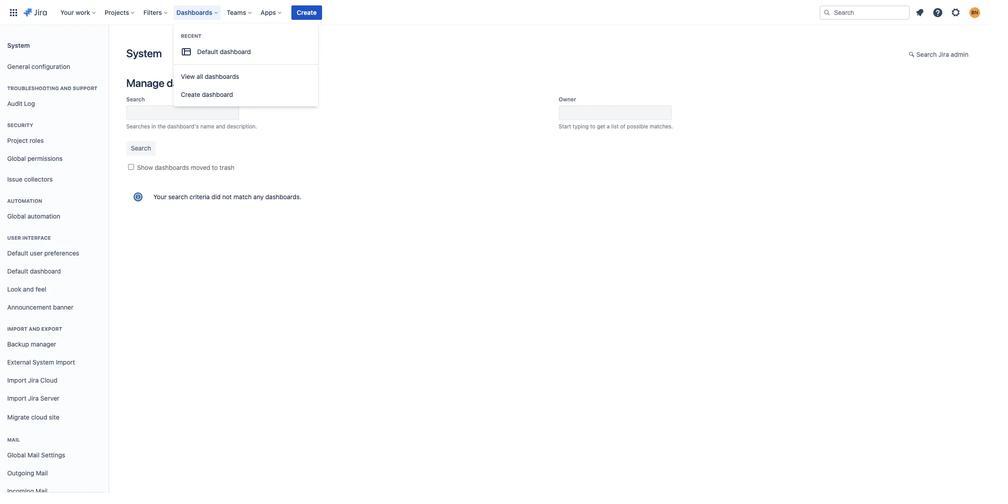 Task type: vqa. For each thing, say whether or not it's contained in the screenshot.
1st Open field configuration icon
no



Task type: describe. For each thing, give the bounding box(es) containing it.
0 horizontal spatial default dashboard link
[[4, 263, 105, 281]]

migrate
[[7, 414, 29, 421]]

moved
[[191, 164, 210, 171]]

teams button
[[224, 5, 255, 20]]

issue collectors link
[[4, 171, 105, 189]]

security
[[7, 122, 33, 128]]

jira for admin
[[939, 51, 949, 58]]

and right name
[[216, 123, 225, 130]]

matches.
[[650, 123, 673, 130]]

user interface
[[7, 235, 51, 241]]

look and feel
[[7, 285, 46, 293]]

external system import
[[7, 359, 75, 366]]

projects button
[[102, 5, 138, 20]]

search jira admin
[[917, 51, 969, 58]]

manager
[[31, 340, 56, 348]]

backup manager link
[[4, 336, 105, 354]]

cloud
[[40, 377, 57, 384]]

manage dashboards
[[126, 77, 222, 89]]

look and feel link
[[4, 281, 105, 299]]

dashboards button
[[174, 5, 221, 20]]

global mail settings
[[7, 451, 65, 459]]

name
[[200, 123, 214, 130]]

default for left default dashboard link
[[7, 267, 28, 275]]

create dashboard
[[181, 91, 233, 98]]

troubleshooting
[[7, 85, 59, 91]]

jira for server
[[28, 395, 39, 402]]

troubleshooting and support
[[7, 85, 97, 91]]

migrate cloud site link
[[4, 408, 105, 428]]

external system import link
[[4, 354, 105, 372]]

and for support
[[60, 85, 71, 91]]

create for create
[[297, 8, 317, 16]]

log
[[24, 100, 35, 107]]

1 vertical spatial to
[[212, 164, 218, 171]]

2 horizontal spatial system
[[126, 47, 162, 60]]

import down backup manager link
[[56, 359, 75, 366]]

possible
[[627, 123, 648, 130]]

outgoing
[[7, 470, 34, 477]]

the
[[158, 123, 166, 130]]

filters button
[[141, 5, 171, 20]]

view all dashboards
[[181, 73, 239, 80]]

cloud
[[31, 414, 47, 421]]

roles
[[30, 137, 44, 144]]

global automation link
[[4, 208, 105, 226]]

mail for outgoing
[[36, 470, 48, 477]]

issue
[[7, 175, 22, 183]]

dashboard inside user interface "group"
[[30, 267, 61, 275]]

global automation
[[7, 212, 60, 220]]

dashboards for show dashboards moved to trash
[[155, 164, 189, 171]]

global permissions
[[7, 155, 63, 162]]

dashboards.
[[265, 193, 302, 201]]

announcement banner
[[7, 303, 73, 311]]

preferences
[[44, 249, 79, 257]]

settings
[[41, 451, 65, 459]]

and for feel
[[23, 285, 34, 293]]

default user preferences
[[7, 249, 79, 257]]

global for global permissions
[[7, 155, 26, 162]]

show
[[137, 164, 153, 171]]

teams
[[227, 8, 246, 16]]

permissions
[[28, 155, 63, 162]]

collectors
[[24, 175, 53, 183]]

get
[[597, 123, 605, 130]]

view all dashboards link
[[174, 68, 318, 86]]

backup
[[7, 340, 29, 348]]

Owner text field
[[559, 106, 672, 120]]

match
[[234, 193, 252, 201]]

default dashboard inside user interface "group"
[[7, 267, 61, 275]]

your for your search criteria did not match any dashboards.
[[153, 193, 167, 201]]

primary element
[[5, 0, 820, 25]]

user
[[30, 249, 43, 257]]

import for import jira cloud
[[7, 377, 26, 384]]

any
[[253, 193, 264, 201]]

small image
[[909, 51, 916, 58]]

audit
[[7, 100, 22, 107]]

dashboards for manage dashboards
[[167, 77, 222, 89]]

project roles link
[[4, 132, 105, 150]]

import jira cloud
[[7, 377, 57, 384]]

searches in the dashboard's name and description.
[[126, 123, 257, 130]]

typing
[[573, 123, 589, 130]]

mail group
[[4, 428, 105, 494]]

0 vertical spatial dashboard
[[220, 48, 251, 55]]

your profile and settings image
[[970, 7, 980, 18]]

manage
[[126, 77, 164, 89]]

global permissions link
[[4, 150, 105, 168]]

general configuration
[[7, 63, 70, 70]]

did
[[212, 193, 221, 201]]

a
[[607, 123, 610, 130]]

user interface group
[[4, 226, 105, 319]]

projects
[[105, 8, 129, 16]]

announcement banner link
[[4, 299, 105, 317]]

import for import and export
[[7, 326, 27, 332]]

user
[[7, 235, 21, 241]]

server
[[40, 395, 59, 402]]

troubleshooting and support group
[[4, 76, 105, 116]]



Task type: locate. For each thing, give the bounding box(es) containing it.
create
[[297, 8, 317, 16], [181, 91, 200, 98]]

mail inside global mail settings link
[[28, 451, 39, 459]]

dashboards right show
[[155, 164, 189, 171]]

global for global mail settings
[[7, 451, 26, 459]]

import up backup
[[7, 326, 27, 332]]

1 horizontal spatial system
[[33, 359, 54, 366]]

outgoing mail link
[[4, 465, 105, 483]]

1 horizontal spatial default dashboard link
[[174, 42, 318, 61]]

security group
[[4, 113, 105, 171]]

search
[[168, 193, 188, 201]]

1 vertical spatial default dashboard link
[[4, 263, 105, 281]]

searches
[[126, 123, 150, 130]]

0 vertical spatial default
[[197, 48, 218, 55]]

mail
[[7, 437, 20, 443], [28, 451, 39, 459], [36, 470, 48, 477]]

support
[[73, 85, 97, 91]]

mail inside outgoing mail link
[[36, 470, 48, 477]]

1 horizontal spatial default dashboard
[[197, 48, 251, 55]]

import up migrate
[[7, 395, 26, 402]]

view
[[181, 73, 195, 80]]

create for create dashboard
[[181, 91, 200, 98]]

settings image
[[951, 7, 962, 18]]

global mail settings link
[[4, 447, 105, 465]]

create inside primary element
[[297, 8, 317, 16]]

2 vertical spatial global
[[7, 451, 26, 459]]

Search field
[[820, 5, 910, 20]]

default user preferences link
[[4, 245, 105, 263]]

announcement
[[7, 303, 51, 311]]

1 horizontal spatial search
[[917, 51, 937, 58]]

owner
[[559, 96, 576, 103]]

your work
[[60, 8, 90, 16]]

your left search
[[153, 193, 167, 201]]

dashboard down view all dashboards
[[202, 91, 233, 98]]

search jira admin link
[[904, 48, 973, 62]]

default for default user preferences link
[[7, 249, 28, 257]]

system up manage
[[126, 47, 162, 60]]

2 vertical spatial jira
[[28, 395, 39, 402]]

0 horizontal spatial to
[[212, 164, 218, 171]]

0 vertical spatial mail
[[7, 437, 20, 443]]

external
[[7, 359, 31, 366]]

0 vertical spatial create
[[297, 8, 317, 16]]

start typing to get a list of possible matches.
[[559, 123, 673, 130]]

to left get
[[590, 123, 595, 130]]

default dashboard link down preferences
[[4, 263, 105, 281]]

start
[[559, 123, 571, 130]]

list
[[611, 123, 619, 130]]

your for your work
[[60, 8, 74, 16]]

audit log link
[[4, 95, 105, 113]]

dashboard down default user preferences
[[30, 267, 61, 275]]

dashboards up create dashboard
[[167, 77, 222, 89]]

import jira cloud link
[[4, 372, 105, 390]]

appswitcher icon image
[[8, 7, 19, 18]]

not
[[222, 193, 232, 201]]

jira inside "import jira cloud" link
[[28, 377, 39, 384]]

2 vertical spatial dashboard
[[30, 267, 61, 275]]

system
[[7, 41, 30, 49], [126, 47, 162, 60], [33, 359, 54, 366]]

mail down migrate
[[7, 437, 20, 443]]

recent
[[181, 33, 201, 39]]

import
[[7, 326, 27, 332], [56, 359, 75, 366], [7, 377, 26, 384], [7, 395, 26, 402]]

create down view
[[181, 91, 200, 98]]

global inside mail group
[[7, 451, 26, 459]]

import down external
[[7, 377, 26, 384]]

dashboards
[[205, 73, 239, 80], [167, 77, 222, 89], [155, 164, 189, 171]]

dashboards inside view all dashboards link
[[205, 73, 239, 80]]

and
[[60, 85, 71, 91], [216, 123, 225, 130], [23, 285, 34, 293], [29, 326, 40, 332]]

mail down global mail settings
[[36, 470, 48, 477]]

jira inside search jira admin link
[[939, 51, 949, 58]]

criteria
[[190, 193, 210, 201]]

dashboard inside the create dashboard button
[[202, 91, 233, 98]]

jira left cloud
[[28, 377, 39, 384]]

automation
[[28, 212, 60, 220]]

banner containing your work
[[0, 0, 991, 25]]

1 vertical spatial mail
[[28, 451, 39, 459]]

general configuration link
[[4, 58, 105, 76]]

notifications image
[[915, 7, 925, 18]]

search right small icon on the top of page
[[917, 51, 937, 58]]

0 horizontal spatial default dashboard
[[7, 267, 61, 275]]

your search criteria did not match any dashboards.
[[153, 193, 302, 201]]

automation group
[[4, 189, 105, 228]]

0 vertical spatial global
[[7, 155, 26, 162]]

jira inside import jira server "link"
[[28, 395, 39, 402]]

global inside security group
[[7, 155, 26, 162]]

default dashboard up view all dashboards
[[197, 48, 251, 55]]

all
[[197, 73, 203, 80]]

banner
[[0, 0, 991, 25]]

1 vertical spatial jira
[[28, 377, 39, 384]]

outgoing mail
[[7, 470, 48, 477]]

1 horizontal spatial to
[[590, 123, 595, 130]]

1 horizontal spatial create
[[297, 8, 317, 16]]

create button
[[291, 5, 322, 20]]

dashboard's
[[167, 123, 199, 130]]

search image
[[823, 9, 831, 16]]

2 vertical spatial default
[[7, 267, 28, 275]]

apps button
[[258, 5, 285, 20]]

sidebar navigation image
[[98, 36, 118, 54]]

0 horizontal spatial your
[[60, 8, 74, 16]]

mail up outgoing mail
[[28, 451, 39, 459]]

jira left admin
[[939, 51, 949, 58]]

jira for cloud
[[28, 377, 39, 384]]

None submit
[[126, 141, 156, 156]]

jira
[[939, 51, 949, 58], [28, 377, 39, 384], [28, 395, 39, 402]]

global down project
[[7, 155, 26, 162]]

work
[[76, 8, 90, 16]]

look
[[7, 285, 21, 293]]

1 vertical spatial dashboard
[[202, 91, 233, 98]]

0 horizontal spatial system
[[7, 41, 30, 49]]

backup manager
[[7, 340, 56, 348]]

migrate cloud site
[[7, 414, 59, 421]]

0 vertical spatial your
[[60, 8, 74, 16]]

project
[[7, 137, 28, 144]]

project roles
[[7, 137, 44, 144]]

your left work
[[60, 8, 74, 16]]

Show dashboards moved to trash checkbox
[[128, 164, 134, 170]]

system down manager
[[33, 359, 54, 366]]

jira left "server"
[[28, 395, 39, 402]]

admin
[[951, 51, 969, 58]]

import inside "link"
[[7, 395, 26, 402]]

1 vertical spatial your
[[153, 193, 167, 201]]

export
[[41, 326, 62, 332]]

2 global from the top
[[7, 212, 26, 220]]

default dashboard link up view all dashboards link
[[174, 42, 318, 61]]

0 vertical spatial to
[[590, 123, 595, 130]]

and left support
[[60, 85, 71, 91]]

0 vertical spatial default dashboard link
[[174, 42, 318, 61]]

1 global from the top
[[7, 155, 26, 162]]

dashboards right all
[[205, 73, 239, 80]]

global down automation
[[7, 212, 26, 220]]

dashboard up view all dashboards link
[[220, 48, 251, 55]]

general
[[7, 63, 30, 70]]

create dashboard button
[[174, 86, 318, 104]]

global for global automation
[[7, 212, 26, 220]]

None text field
[[126, 106, 239, 120]]

1 vertical spatial search
[[126, 96, 145, 103]]

feel
[[36, 285, 46, 293]]

import and export
[[7, 326, 62, 332]]

default dashboard
[[197, 48, 251, 55], [7, 267, 61, 275]]

trash
[[220, 164, 234, 171]]

in
[[152, 123, 156, 130]]

help image
[[933, 7, 943, 18]]

and left feel
[[23, 285, 34, 293]]

search for search jira admin
[[917, 51, 937, 58]]

default dashboard down user
[[7, 267, 61, 275]]

issue collectors
[[7, 175, 53, 183]]

your inside popup button
[[60, 8, 74, 16]]

and for export
[[29, 326, 40, 332]]

default up look
[[7, 267, 28, 275]]

0 vertical spatial search
[[917, 51, 937, 58]]

dashboard
[[220, 48, 251, 55], [202, 91, 233, 98], [30, 267, 61, 275]]

0 vertical spatial jira
[[939, 51, 949, 58]]

0 vertical spatial default dashboard
[[197, 48, 251, 55]]

automation
[[7, 198, 42, 204]]

1 vertical spatial global
[[7, 212, 26, 220]]

2 vertical spatial mail
[[36, 470, 48, 477]]

system inside import and export group
[[33, 359, 54, 366]]

1 horizontal spatial your
[[153, 193, 167, 201]]

filters
[[144, 8, 162, 16]]

description.
[[227, 123, 257, 130]]

apps
[[261, 8, 276, 16]]

0 horizontal spatial create
[[181, 91, 200, 98]]

1 vertical spatial default
[[7, 249, 28, 257]]

search down manage
[[126, 96, 145, 103]]

0 horizontal spatial search
[[126, 96, 145, 103]]

to left trash
[[212, 164, 218, 171]]

and inside user interface "group"
[[23, 285, 34, 293]]

mail for global
[[28, 451, 39, 459]]

1 vertical spatial default dashboard
[[7, 267, 61, 275]]

global up outgoing
[[7, 451, 26, 459]]

create right apps popup button
[[297, 8, 317, 16]]

import for import jira server
[[7, 395, 26, 402]]

search for search
[[126, 96, 145, 103]]

default dashboard link
[[174, 42, 318, 61], [4, 263, 105, 281]]

interface
[[22, 235, 51, 241]]

your
[[60, 8, 74, 16], [153, 193, 167, 201]]

default down user
[[7, 249, 28, 257]]

and up backup manager
[[29, 326, 40, 332]]

default down recent
[[197, 48, 218, 55]]

import and export group
[[4, 317, 105, 430]]

system up general
[[7, 41, 30, 49]]

1 vertical spatial create
[[181, 91, 200, 98]]

jira image
[[23, 7, 47, 18], [23, 7, 47, 18]]

configuration
[[32, 63, 70, 70]]

site
[[49, 414, 59, 421]]

global
[[7, 155, 26, 162], [7, 212, 26, 220], [7, 451, 26, 459]]

3 global from the top
[[7, 451, 26, 459]]

global inside the automation group
[[7, 212, 26, 220]]



